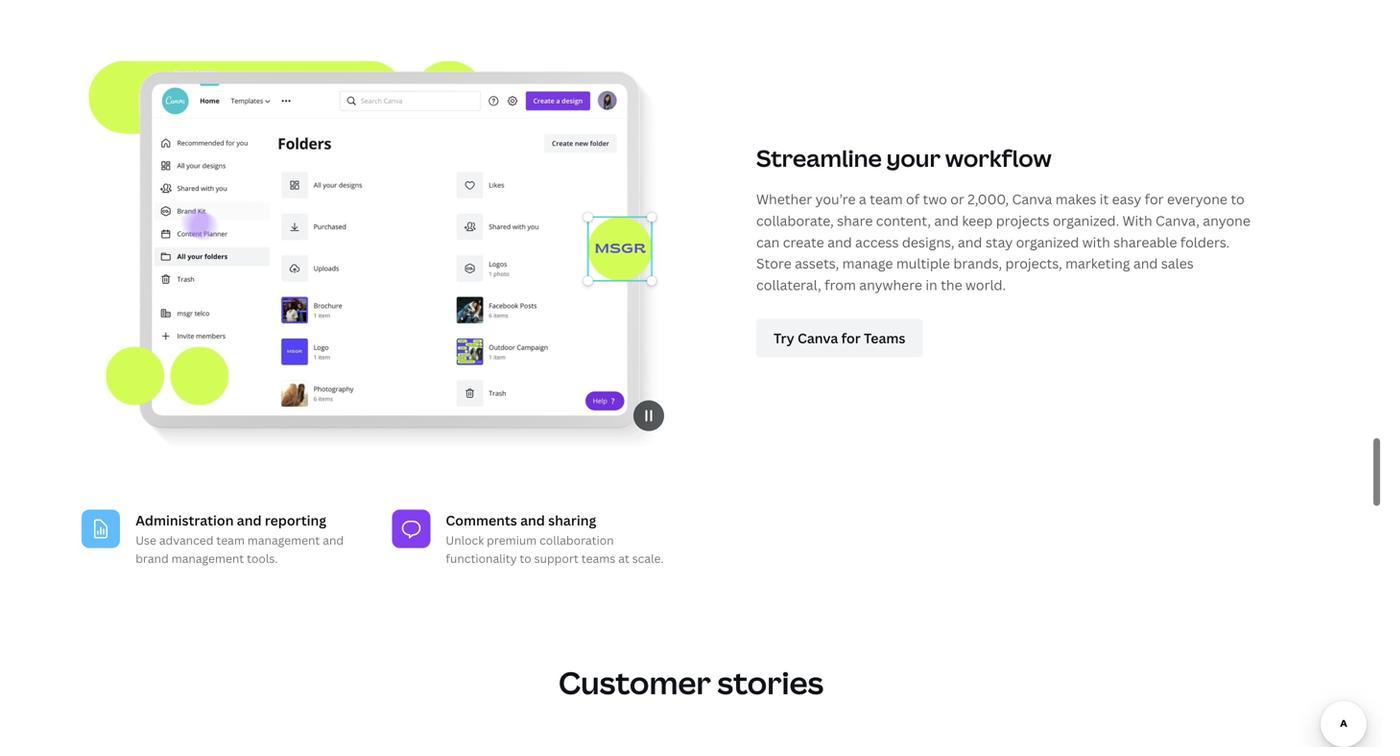 Task type: locate. For each thing, give the bounding box(es) containing it.
administration and reporting use advanced team management and brand management tools.
[[136, 512, 344, 567]]

access
[[855, 233, 899, 251]]

management
[[247, 533, 320, 548], [171, 551, 244, 567]]

1 vertical spatial to
[[520, 551, 531, 567]]

customer
[[558, 662, 711, 704]]

content,
[[876, 212, 931, 230]]

and
[[934, 212, 959, 230], [827, 233, 852, 251], [958, 233, 982, 251], [1133, 255, 1158, 273], [237, 512, 262, 530], [520, 512, 545, 530], [323, 533, 344, 548]]

management down advanced
[[171, 551, 244, 567]]

0 horizontal spatial management
[[171, 551, 244, 567]]

0 vertical spatial to
[[1231, 190, 1245, 208]]

or
[[950, 190, 964, 208]]

teams
[[581, 551, 615, 567]]

and down shareable
[[1133, 255, 1158, 273]]

two
[[923, 190, 947, 208]]

0 horizontal spatial to
[[520, 551, 531, 567]]

streamline your workflow
[[756, 142, 1052, 174]]

at
[[618, 551, 629, 567]]

whether
[[756, 190, 812, 208]]

brands,
[[953, 255, 1002, 273]]

management down reporting
[[247, 533, 320, 548]]

and up premium
[[520, 512, 545, 530]]

0 horizontal spatial team
[[216, 533, 245, 548]]

0 vertical spatial management
[[247, 533, 320, 548]]

to inside comments and sharing unlock premium collaboration functionality to support teams at scale.
[[520, 551, 531, 567]]

customer stories
[[558, 662, 824, 704]]

workflow
[[945, 142, 1052, 174]]

team right advanced
[[216, 533, 245, 548]]

can
[[756, 233, 780, 251]]

your
[[886, 142, 941, 174]]

team
[[870, 190, 903, 208], [216, 533, 245, 548]]

team right 'a'
[[870, 190, 903, 208]]

and up tools.
[[237, 512, 262, 530]]

1 horizontal spatial team
[[870, 190, 903, 208]]

1 horizontal spatial to
[[1231, 190, 1245, 208]]

functionality
[[446, 551, 517, 567]]

1 vertical spatial team
[[216, 533, 245, 548]]

projects,
[[1005, 255, 1062, 273]]

premium
[[487, 533, 537, 548]]

to up anyone
[[1231, 190, 1245, 208]]

sharing
[[548, 512, 596, 530]]

folders.
[[1180, 233, 1230, 251]]

marketing
[[1065, 255, 1130, 273]]

whether you're a team of two or 2,000, canva makes it easy for everyone to collaborate, share content, and keep projects organized. with canva, anyone can create and access designs,  and stay organized with shareable folders. store assets, manage multiple brands, projects, marketing and sales collateral, from anywhere in the world.
[[756, 190, 1251, 294]]

2,000,
[[968, 190, 1009, 208]]

and down keep
[[958, 233, 982, 251]]

canva,
[[1156, 212, 1200, 230]]

1 horizontal spatial management
[[247, 533, 320, 548]]

1 vertical spatial management
[[171, 551, 244, 567]]

assets,
[[795, 255, 839, 273]]

stories
[[717, 662, 824, 704]]

with
[[1123, 212, 1152, 230]]

0 vertical spatial team
[[870, 190, 903, 208]]

sales
[[1161, 255, 1194, 273]]

for
[[1145, 190, 1164, 208]]

anyone
[[1203, 212, 1251, 230]]

to
[[1231, 190, 1245, 208], [520, 551, 531, 567]]

to down premium
[[520, 551, 531, 567]]

the
[[941, 276, 962, 294]]

store
[[756, 255, 792, 273]]

multiple
[[896, 255, 950, 273]]



Task type: describe. For each thing, give the bounding box(es) containing it.
and inside comments and sharing unlock premium collaboration functionality to support teams at scale.
[[520, 512, 545, 530]]

a
[[859, 190, 866, 208]]

and down share
[[827, 233, 852, 251]]

scale.
[[632, 551, 664, 567]]

manage
[[842, 255, 893, 273]]

collateral,
[[756, 276, 821, 294]]

of
[[906, 190, 920, 208]]

anywhere
[[859, 276, 922, 294]]

designs,
[[902, 233, 955, 251]]

unlock
[[446, 533, 484, 548]]

with
[[1082, 233, 1110, 251]]

keep
[[962, 212, 993, 230]]

organized
[[1016, 233, 1079, 251]]

you're
[[815, 190, 856, 208]]

brand
[[136, 551, 169, 567]]

shareable
[[1114, 233, 1177, 251]]

reporting
[[265, 512, 326, 530]]

projects
[[996, 212, 1049, 230]]

use
[[136, 533, 156, 548]]

collaborate,
[[756, 212, 834, 230]]

comments
[[446, 512, 517, 530]]

comments and sharing unlock premium collaboration functionality to support teams at scale.
[[446, 512, 664, 567]]

share
[[837, 212, 873, 230]]

to inside whether you're a team of two or 2,000, canva makes it easy for everyone to collaborate, share content, and keep projects organized. with canva, anyone can create and access designs,  and stay organized with shareable folders. store assets, manage multiple brands, projects, marketing and sales collateral, from anywhere in the world.
[[1231, 190, 1245, 208]]

in
[[926, 276, 937, 294]]

administration
[[136, 512, 234, 530]]

advanced
[[159, 533, 213, 548]]

makes
[[1056, 190, 1096, 208]]

easy
[[1112, 190, 1141, 208]]

world.
[[966, 276, 1006, 294]]

everyone
[[1167, 190, 1228, 208]]

team inside whether you're a team of two or 2,000, canva makes it easy for everyone to collaborate, share content, and keep projects organized. with canva, anyone can create and access designs,  and stay organized with shareable folders. store assets, manage multiple brands, projects, marketing and sales collateral, from anywhere in the world.
[[870, 190, 903, 208]]

team inside administration and reporting use advanced team management and brand management tools.
[[216, 533, 245, 548]]

tools.
[[247, 551, 278, 567]]

create
[[783, 233, 824, 251]]

and down or
[[934, 212, 959, 230]]

stay
[[986, 233, 1013, 251]]

and down reporting
[[323, 533, 344, 548]]

canva
[[1012, 190, 1052, 208]]

support
[[534, 551, 579, 567]]

it
[[1100, 190, 1109, 208]]

organized.
[[1053, 212, 1119, 230]]

from
[[825, 276, 856, 294]]

streamline
[[756, 142, 882, 174]]

collaboration
[[540, 533, 614, 548]]



Task type: vqa. For each thing, say whether or not it's contained in the screenshot.
Customer stories
yes



